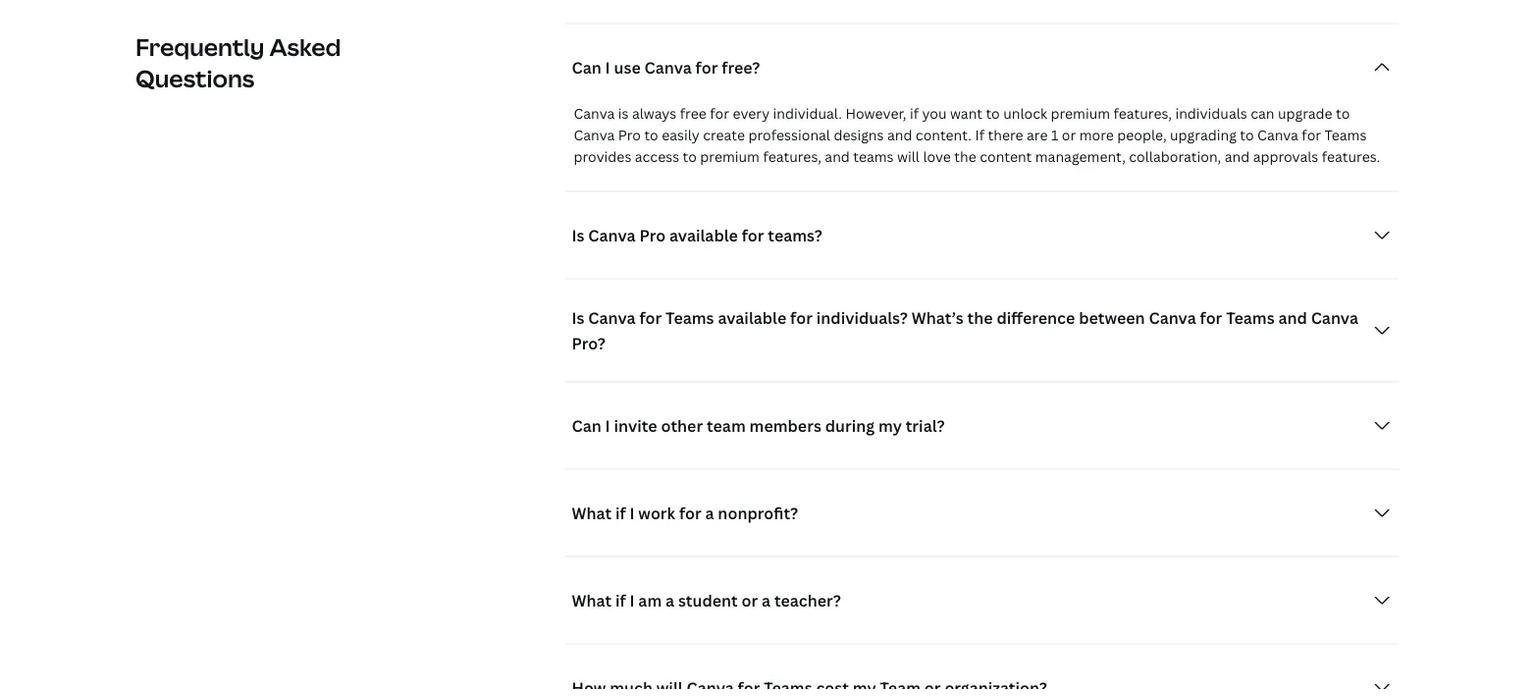 Task type: vqa. For each thing, say whether or not it's contained in the screenshot.
'Share'
no



Task type: locate. For each thing, give the bounding box(es) containing it.
my
[[879, 415, 902, 437]]

trial?
[[906, 415, 945, 437]]

want
[[951, 105, 983, 123]]

0 vertical spatial available
[[670, 225, 738, 246]]

a left "teacher?"
[[762, 590, 771, 611]]

available down access
[[670, 225, 738, 246]]

1 vertical spatial features,
[[763, 148, 822, 166]]

a right am
[[666, 590, 675, 611]]

what
[[572, 503, 612, 524], [572, 590, 612, 611]]

can left invite
[[572, 415, 602, 437]]

canva inside can i use canva for free? dropdown button
[[645, 57, 692, 78]]

for
[[696, 57, 718, 78], [710, 105, 730, 123], [1303, 126, 1322, 145], [742, 225, 765, 246], [640, 307, 662, 328], [791, 307, 813, 328], [1201, 307, 1223, 328], [679, 503, 702, 524]]

0 vertical spatial pro
[[618, 126, 641, 145]]

1 what from the top
[[572, 503, 612, 524]]

1 horizontal spatial premium
[[1051, 105, 1111, 123]]

2 vertical spatial if
[[616, 590, 626, 611]]

what for what if i work for a nonprofit?
[[572, 503, 612, 524]]

to
[[986, 105, 1000, 123], [1337, 105, 1351, 123], [645, 126, 659, 145], [1241, 126, 1255, 145], [683, 148, 697, 166]]

canva
[[645, 57, 692, 78], [574, 105, 615, 123], [574, 126, 615, 145], [1258, 126, 1299, 145], [589, 225, 636, 246], [589, 307, 636, 328], [1149, 307, 1197, 328], [1312, 307, 1359, 328]]

or right 1
[[1062, 126, 1077, 145]]

1 vertical spatial available
[[718, 307, 787, 328]]

free?
[[722, 57, 760, 78]]

0 vertical spatial features,
[[1114, 105, 1173, 123]]

2 horizontal spatial teams
[[1325, 126, 1367, 145]]

the right the what's
[[968, 307, 993, 328]]

pro inside dropdown button
[[640, 225, 666, 246]]

individuals
[[1176, 105, 1248, 123]]

a
[[706, 503, 714, 524], [666, 590, 675, 611], [762, 590, 771, 611]]

2 is from the top
[[572, 307, 585, 328]]

if inside canva is always free for every individual. however, if you want to unlock premium features, individuals can upgrade to canva pro to easily create professional designs and content. if there are 1 or more people, upgrading to canva for teams provides access to premium features, and teams will love the content management, collaboration, and approvals features.
[[910, 105, 919, 123]]

features,
[[1114, 105, 1173, 123], [763, 148, 822, 166]]

to down the always
[[645, 126, 659, 145]]

1 vertical spatial what
[[572, 590, 612, 611]]

what if i am a student or a teacher?
[[572, 590, 842, 611]]

pro
[[618, 126, 641, 145], [640, 225, 666, 246]]

teacher?
[[775, 590, 842, 611]]

or right student on the bottom left
[[742, 590, 758, 611]]

questions
[[136, 62, 255, 94]]

to up there
[[986, 105, 1000, 123]]

is inside is canva for teams available for individuals? what's the difference between canva for teams and canva pro?
[[572, 307, 585, 328]]

are
[[1027, 126, 1048, 145]]

can inside dropdown button
[[572, 57, 602, 78]]

premium down create
[[700, 148, 760, 166]]

i left 'use'
[[606, 57, 611, 78]]

i left invite
[[606, 415, 611, 437]]

and inside is canva for teams available for individuals? what's the difference between canva for teams and canva pro?
[[1279, 307, 1308, 328]]

0 horizontal spatial features,
[[763, 148, 822, 166]]

1 vertical spatial if
[[616, 503, 626, 524]]

can i invite other team members during my trial? button
[[566, 407, 1400, 446]]

to down can
[[1241, 126, 1255, 145]]

is up pro?
[[572, 307, 585, 328]]

i
[[606, 57, 611, 78], [606, 415, 611, 437], [630, 503, 635, 524], [630, 590, 635, 611]]

can inside dropdown button
[[572, 415, 602, 437]]

1 vertical spatial the
[[968, 307, 993, 328]]

love
[[924, 148, 951, 166]]

you
[[923, 105, 947, 123]]

difference
[[997, 307, 1076, 328]]

2 what from the top
[[572, 590, 612, 611]]

0 vertical spatial if
[[910, 105, 919, 123]]

is down "provides"
[[572, 225, 585, 246]]

0 vertical spatial is
[[572, 225, 585, 246]]

can left 'use'
[[572, 57, 602, 78]]

1 vertical spatial premium
[[700, 148, 760, 166]]

if for what if i am a student or a teacher?
[[616, 590, 626, 611]]

1 can from the top
[[572, 57, 602, 78]]

0 vertical spatial can
[[572, 57, 602, 78]]

is
[[572, 225, 585, 246], [572, 307, 585, 328]]

available
[[670, 225, 738, 246], [718, 307, 787, 328]]

0 vertical spatial the
[[955, 148, 977, 166]]

can
[[572, 57, 602, 78], [572, 415, 602, 437]]

is canva for teams available for individuals? what's the difference between canva for teams and canva pro? button
[[566, 303, 1400, 358]]

is canva pro available for teams?
[[572, 225, 823, 246]]

what if i work for a nonprofit? button
[[566, 494, 1400, 533]]

teams inside canva is always free for every individual. however, if you want to unlock premium features, individuals can upgrade to canva pro to easily create professional designs and content. if there are 1 or more people, upgrading to canva for teams provides access to premium features, and teams will love the content management, collaboration, and approvals features.
[[1325, 126, 1367, 145]]

1 horizontal spatial features,
[[1114, 105, 1173, 123]]

between
[[1079, 307, 1146, 328]]

frequently
[[136, 31, 265, 63]]

if left you
[[910, 105, 919, 123]]

collaboration,
[[1130, 148, 1222, 166]]

0 vertical spatial or
[[1062, 126, 1077, 145]]

1 vertical spatial is
[[572, 307, 585, 328]]

1 is from the top
[[572, 225, 585, 246]]

is for is canva pro available for teams?
[[572, 225, 585, 246]]

individual.
[[773, 105, 843, 123]]

premium
[[1051, 105, 1111, 123], [700, 148, 760, 166]]

and
[[888, 126, 913, 145], [825, 148, 850, 166], [1225, 148, 1250, 166], [1279, 307, 1308, 328]]

teams
[[1325, 126, 1367, 145], [666, 307, 715, 328], [1227, 307, 1275, 328]]

2 can from the top
[[572, 415, 602, 437]]

provides
[[574, 148, 632, 166]]

premium up more
[[1051, 105, 1111, 123]]

pro down "is"
[[618, 126, 641, 145]]

individuals?
[[817, 307, 908, 328]]

1 vertical spatial or
[[742, 590, 758, 611]]

upgrade
[[1279, 105, 1333, 123]]

pro down access
[[640, 225, 666, 246]]

the
[[955, 148, 977, 166], [968, 307, 993, 328]]

what left 'work'
[[572, 503, 612, 524]]

what for what if i am a student or a teacher?
[[572, 590, 612, 611]]

features, up "people,"
[[1114, 105, 1173, 123]]

1 vertical spatial pro
[[640, 225, 666, 246]]

will
[[898, 148, 920, 166]]

canva inside the 'is canva pro available for teams?' dropdown button
[[589, 225, 636, 246]]

to down easily
[[683, 148, 697, 166]]

management,
[[1036, 148, 1126, 166]]

am
[[639, 590, 662, 611]]

can for can i invite other team members during my trial?
[[572, 415, 602, 437]]

a left nonprofit? at the bottom of the page
[[706, 503, 714, 524]]

asked
[[270, 31, 341, 63]]

free
[[680, 105, 707, 123]]

unlock
[[1004, 105, 1048, 123]]

if left 'work'
[[616, 503, 626, 524]]

if left am
[[616, 590, 626, 611]]

if
[[910, 105, 919, 123], [616, 503, 626, 524], [616, 590, 626, 611]]

what left am
[[572, 590, 612, 611]]

1 vertical spatial can
[[572, 415, 602, 437]]

the down if
[[955, 148, 977, 166]]

is canva for teams available for individuals? what's the difference between canva for teams and canva pro?
[[572, 307, 1359, 354]]

1 horizontal spatial or
[[1062, 126, 1077, 145]]

0 vertical spatial what
[[572, 503, 612, 524]]

0 horizontal spatial or
[[742, 590, 758, 611]]

features, down professional
[[763, 148, 822, 166]]

or
[[1062, 126, 1077, 145], [742, 590, 758, 611]]

can i use canva for free? button
[[566, 48, 1400, 87]]

0 horizontal spatial premium
[[700, 148, 760, 166]]

is
[[618, 105, 629, 123]]

available down teams?
[[718, 307, 787, 328]]

pro inside canva is always free for every individual. however, if you want to unlock premium features, individuals can upgrade to canva pro to easily create professional designs and content. if there are 1 or more people, upgrading to canva for teams provides access to premium features, and teams will love the content management, collaboration, and approvals features.
[[618, 126, 641, 145]]



Task type: describe. For each thing, give the bounding box(es) containing it.
people,
[[1118, 126, 1167, 145]]

i inside dropdown button
[[606, 57, 611, 78]]

what if i am a student or a teacher? button
[[566, 581, 1400, 621]]

content
[[980, 148, 1032, 166]]

is for is canva for teams available for individuals? what's the difference between canva for teams and canva pro?
[[572, 307, 585, 328]]

features.
[[1323, 148, 1381, 166]]

the inside is canva for teams available for individuals? what's the difference between canva for teams and canva pro?
[[968, 307, 993, 328]]

2 horizontal spatial a
[[762, 590, 771, 611]]

professional
[[749, 126, 831, 145]]

or inside dropdown button
[[742, 590, 758, 611]]

to right upgrade
[[1337, 105, 1351, 123]]

more
[[1080, 126, 1115, 145]]

easily
[[662, 126, 700, 145]]

what if i work for a nonprofit?
[[572, 503, 799, 524]]

0 horizontal spatial a
[[666, 590, 675, 611]]

however,
[[846, 105, 907, 123]]

available inside is canva for teams available for individuals? what's the difference between canva for teams and canva pro?
[[718, 307, 787, 328]]

pro?
[[572, 333, 606, 354]]

invite
[[614, 415, 658, 437]]

other
[[661, 415, 703, 437]]

upgrading
[[1171, 126, 1237, 145]]

1 horizontal spatial a
[[706, 503, 714, 524]]

approvals
[[1254, 148, 1319, 166]]

i left 'work'
[[630, 503, 635, 524]]

can i invite other team members during my trial?
[[572, 415, 945, 437]]

or inside canva is always free for every individual. however, if you want to unlock premium features, individuals can upgrade to canva pro to easily create professional designs and content. if there are 1 or more people, upgrading to canva for teams provides access to premium features, and teams will love the content management, collaboration, and approvals features.
[[1062, 126, 1077, 145]]

work
[[639, 503, 676, 524]]

members
[[750, 415, 822, 437]]

teams?
[[768, 225, 823, 246]]

access
[[635, 148, 680, 166]]

use
[[614, 57, 641, 78]]

for inside dropdown button
[[696, 57, 718, 78]]

can
[[1251, 105, 1275, 123]]

there
[[988, 126, 1024, 145]]

1
[[1052, 126, 1059, 145]]

during
[[826, 415, 875, 437]]

i left am
[[630, 590, 635, 611]]

content.
[[916, 126, 972, 145]]

canva is always free for every individual. however, if you want to unlock premium features, individuals can upgrade to canva pro to easily create professional designs and content. if there are 1 or more people, upgrading to canva for teams provides access to premium features, and teams will love the content management, collaboration, and approvals features.
[[574, 105, 1381, 166]]

what's
[[912, 307, 964, 328]]

can for can i use canva for free?
[[572, 57, 602, 78]]

is canva pro available for teams? button
[[566, 216, 1400, 255]]

nonprofit?
[[718, 503, 799, 524]]

frequently asked questions
[[136, 31, 341, 94]]

create
[[703, 126, 745, 145]]

can i use canva for free?
[[572, 57, 760, 78]]

every
[[733, 105, 770, 123]]

the inside canva is always free for every individual. however, if you want to unlock premium features, individuals can upgrade to canva pro to easily create professional designs and content. if there are 1 or more people, upgrading to canva for teams provides access to premium features, and teams will love the content management, collaboration, and approvals features.
[[955, 148, 977, 166]]

teams
[[854, 148, 894, 166]]

always
[[632, 105, 677, 123]]

if
[[976, 126, 985, 145]]

if for what if i work for a nonprofit?
[[616, 503, 626, 524]]

1 horizontal spatial teams
[[1227, 307, 1275, 328]]

0 horizontal spatial teams
[[666, 307, 715, 328]]

student
[[679, 590, 738, 611]]

designs
[[834, 126, 884, 145]]

0 vertical spatial premium
[[1051, 105, 1111, 123]]

team
[[707, 415, 746, 437]]



